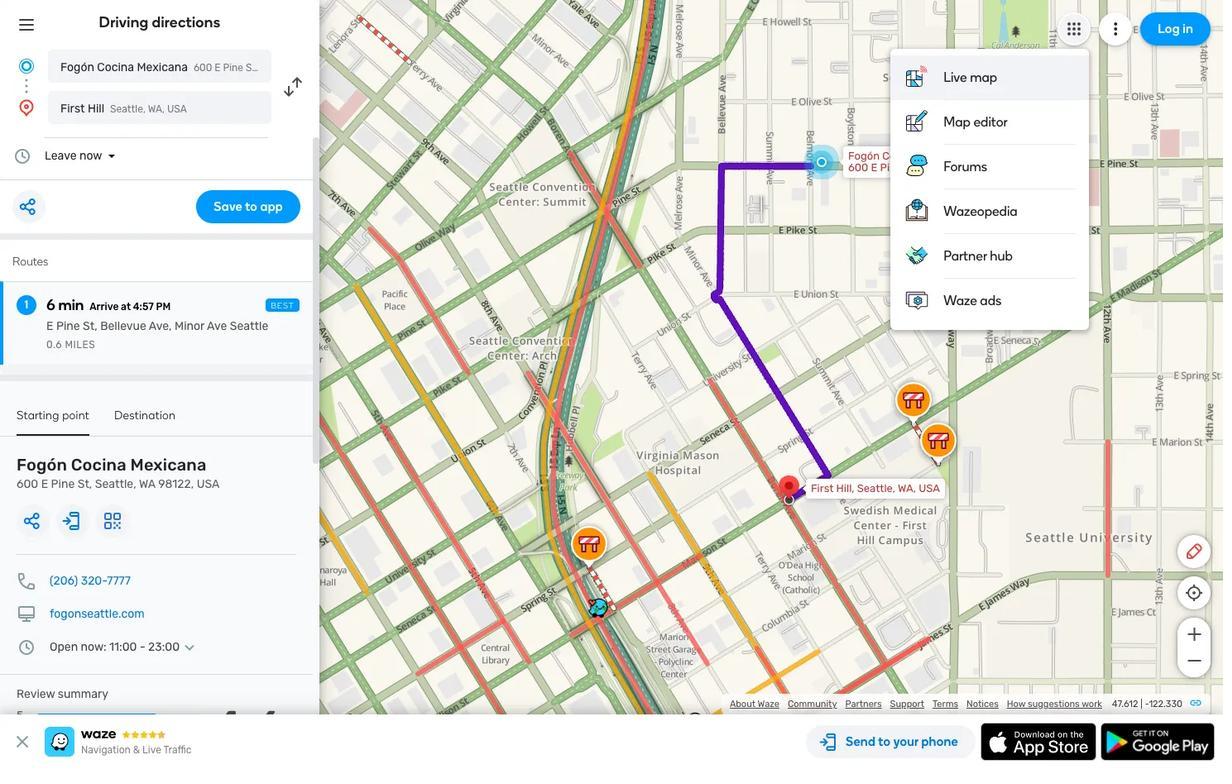 Task type: locate. For each thing, give the bounding box(es) containing it.
cocina inside fogón cocina mexicana, 600 e pine st, seattle, wa 98122, usa
[[883, 150, 917, 162]]

47.612
[[1112, 700, 1139, 710]]

first left hill,
[[811, 483, 834, 495]]

mexicana inside fogón cocina mexicana 600 e pine st, seattle, wa 98122, usa
[[130, 455, 207, 475]]

st, for mexicana
[[78, 478, 92, 492]]

0 vertical spatial mexicana
[[137, 60, 188, 75]]

e inside fogón cocina mexicana 600 e pine st, seattle, wa 98122, usa
[[41, 478, 48, 492]]

wa inside fogón cocina mexicana 600 e pine st, seattle, wa 98122, usa
[[139, 478, 155, 492]]

first
[[60, 102, 85, 116], [811, 483, 834, 495]]

e for mexicana,
[[871, 161, 878, 174]]

st,
[[905, 161, 919, 174], [83, 320, 97, 334], [78, 478, 92, 492]]

&
[[133, 745, 140, 757]]

about waze community partners support terms notices how suggestions work
[[730, 700, 1103, 710]]

fogón inside button
[[60, 60, 94, 75]]

600 inside fogón cocina mexicana 600 e pine st, seattle, wa 98122, usa
[[17, 478, 38, 492]]

seattle, inside fogón cocina mexicana, 600 e pine st, seattle, wa 98122, usa
[[921, 161, 960, 174]]

0 vertical spatial 600
[[849, 161, 869, 174]]

summary
[[58, 688, 108, 702]]

2 vertical spatial fogón
[[17, 455, 67, 475]]

e down starting point "button"
[[41, 478, 48, 492]]

at
[[121, 301, 131, 313]]

600 for mexicana
[[17, 478, 38, 492]]

now:
[[81, 641, 107, 655]]

e up 0.6
[[46, 320, 53, 334]]

2 vertical spatial cocina
[[71, 455, 126, 475]]

wa inside fogón cocina mexicana, 600 e pine st, seattle, wa 98122, usa
[[962, 161, 978, 174]]

600 inside fogón cocina mexicana, 600 e pine st, seattle, wa 98122, usa
[[849, 161, 869, 174]]

0 vertical spatial wa,
[[148, 103, 165, 115]]

cocina up first hill seattle, wa, usa
[[97, 60, 134, 75]]

23:00
[[148, 641, 180, 655]]

mexicana down destination button at the left of the page
[[130, 455, 207, 475]]

1 horizontal spatial 98122,
[[849, 173, 882, 185]]

how
[[1007, 700, 1026, 710]]

- right '11:00'
[[140, 641, 145, 655]]

0 vertical spatial first
[[60, 102, 85, 116]]

wa,
[[148, 103, 165, 115], [898, 483, 917, 495]]

usa inside first hill seattle, wa, usa
[[167, 103, 187, 115]]

0 vertical spatial cocina
[[97, 60, 134, 75]]

minor
[[175, 320, 205, 334]]

1 horizontal spatial first
[[811, 483, 834, 495]]

fogón cocina mexicana button
[[48, 50, 272, 83]]

hill,
[[837, 483, 855, 495]]

pine for mexicana
[[51, 478, 75, 492]]

2 vertical spatial e
[[41, 478, 48, 492]]

0 vertical spatial pine
[[881, 161, 903, 174]]

e left the mexicana,
[[871, 161, 878, 174]]

mexicana,
[[920, 150, 970, 162]]

1 vertical spatial clock image
[[17, 638, 36, 658]]

ave,
[[149, 320, 172, 334]]

1 vertical spatial first
[[811, 483, 834, 495]]

0 vertical spatial 98122,
[[849, 173, 882, 185]]

leave now
[[45, 149, 102, 163]]

1 horizontal spatial wa,
[[898, 483, 917, 495]]

best
[[271, 301, 295, 311]]

0 horizontal spatial 600
[[17, 478, 38, 492]]

terms
[[933, 700, 959, 710]]

1 vertical spatial e
[[46, 320, 53, 334]]

1 vertical spatial wa
[[139, 478, 155, 492]]

1 vertical spatial pine
[[56, 320, 80, 334]]

cocina for fogón cocina mexicana
[[97, 60, 134, 75]]

navigation
[[81, 745, 131, 757]]

pine inside fogón cocina mexicana 600 e pine st, seattle, wa 98122, usa
[[51, 478, 75, 492]]

0 horizontal spatial -
[[140, 641, 145, 655]]

st, left the mexicana,
[[905, 161, 919, 174]]

clock image left leave
[[12, 147, 32, 166]]

(206) 320-7777 link
[[50, 575, 131, 589]]

1 horizontal spatial 600
[[849, 161, 869, 174]]

cocina
[[97, 60, 134, 75], [883, 150, 917, 162], [71, 455, 126, 475]]

1 vertical spatial wa,
[[898, 483, 917, 495]]

5
[[17, 710, 23, 724]]

fogón for fogón cocina mexicana 600 e pine st, seattle, wa 98122, usa
[[17, 455, 67, 475]]

first left hill
[[60, 102, 85, 116]]

support link
[[890, 700, 925, 710]]

0 vertical spatial -
[[140, 641, 145, 655]]

clock image down computer image
[[17, 638, 36, 658]]

pencil image
[[1185, 542, 1205, 562]]

98122, inside fogón cocina mexicana 600 e pine st, seattle, wa 98122, usa
[[158, 478, 194, 492]]

cocina inside fogón cocina mexicana 600 e pine st, seattle, wa 98122, usa
[[71, 455, 126, 475]]

1 vertical spatial cocina
[[883, 150, 917, 162]]

fogón left the mexicana,
[[849, 150, 880, 162]]

cocina for fogón cocina mexicana, 600 e pine st, seattle, wa 98122, usa
[[883, 150, 917, 162]]

usa
[[167, 103, 187, 115], [884, 173, 906, 185], [197, 478, 220, 492], [919, 483, 940, 495]]

mexicana for fogón cocina mexicana 600 e pine st, seattle, wa 98122, usa
[[130, 455, 207, 475]]

zoom in image
[[1184, 625, 1205, 645]]

partners
[[846, 700, 882, 710]]

st, up the miles
[[83, 320, 97, 334]]

driving directions
[[99, 13, 221, 31]]

st, down point
[[78, 478, 92, 492]]

98122, inside fogón cocina mexicana, 600 e pine st, seattle, wa 98122, usa
[[849, 173, 882, 185]]

cocina inside 'fogón cocina mexicana' button
[[97, 60, 134, 75]]

mexicana down driving directions
[[137, 60, 188, 75]]

open
[[50, 641, 78, 655]]

- right "|"
[[1145, 700, 1149, 710]]

0 vertical spatial e
[[871, 161, 878, 174]]

0 horizontal spatial 98122,
[[158, 478, 194, 492]]

pine inside fogón cocina mexicana, 600 e pine st, seattle, wa 98122, usa
[[881, 161, 903, 174]]

1 vertical spatial -
[[1145, 700, 1149, 710]]

st, inside fogón cocina mexicana, 600 e pine st, seattle, wa 98122, usa
[[905, 161, 919, 174]]

fogón inside fogón cocina mexicana 600 e pine st, seattle, wa 98122, usa
[[17, 455, 67, 475]]

0 vertical spatial fogón
[[60, 60, 94, 75]]

1 vertical spatial 98122,
[[158, 478, 194, 492]]

pine
[[881, 161, 903, 174], [56, 320, 80, 334], [51, 478, 75, 492]]

pine down starting point "button"
[[51, 478, 75, 492]]

wa, inside first hill seattle, wa, usa
[[148, 103, 165, 115]]

mexicana inside 'fogón cocina mexicana' button
[[137, 60, 188, 75]]

0 vertical spatial wa
[[962, 161, 978, 174]]

e inside fogón cocina mexicana, 600 e pine st, seattle, wa 98122, usa
[[871, 161, 878, 174]]

fogón down starting point "button"
[[17, 455, 67, 475]]

first for hill
[[60, 102, 85, 116]]

600
[[849, 161, 869, 174], [17, 478, 38, 492]]

fogón inside fogón cocina mexicana, 600 e pine st, seattle, wa 98122, usa
[[849, 150, 880, 162]]

routes
[[12, 255, 48, 269]]

traffic
[[163, 745, 192, 757]]

wa, right hill,
[[898, 483, 917, 495]]

current location image
[[17, 56, 36, 76]]

clock image
[[12, 147, 32, 166], [17, 638, 36, 658]]

mexicana
[[137, 60, 188, 75], [130, 455, 207, 475]]

1 vertical spatial st,
[[83, 320, 97, 334]]

pine left the mexicana,
[[881, 161, 903, 174]]

0 horizontal spatial first
[[60, 102, 85, 116]]

community
[[788, 700, 837, 710]]

fogón for fogón cocina mexicana
[[60, 60, 94, 75]]

2 vertical spatial st,
[[78, 478, 92, 492]]

98122,
[[849, 173, 882, 185], [158, 478, 194, 492]]

st, for mexicana,
[[905, 161, 919, 174]]

notices
[[967, 700, 999, 710]]

pine down 'min'
[[56, 320, 80, 334]]

1 vertical spatial fogón
[[849, 150, 880, 162]]

1 vertical spatial mexicana
[[130, 455, 207, 475]]

seattle,
[[110, 103, 146, 115], [921, 161, 960, 174], [95, 478, 136, 492], [857, 483, 896, 495]]

pm
[[156, 301, 171, 313]]

wa
[[962, 161, 978, 174], [139, 478, 155, 492]]

st, inside fogón cocina mexicana 600 e pine st, seattle, wa 98122, usa
[[78, 478, 92, 492]]

fogón
[[60, 60, 94, 75], [849, 150, 880, 162], [17, 455, 67, 475]]

e for mexicana
[[41, 478, 48, 492]]

1 horizontal spatial wa
[[962, 161, 978, 174]]

0 horizontal spatial wa,
[[148, 103, 165, 115]]

starting point
[[17, 409, 89, 423]]

cocina down point
[[71, 455, 126, 475]]

1 vertical spatial 600
[[17, 478, 38, 492]]

98122, for mexicana
[[158, 478, 194, 492]]

waze
[[758, 700, 780, 710]]

fogón up hill
[[60, 60, 94, 75]]

4.6
[[212, 701, 283, 756]]

cocina left the mexicana,
[[883, 150, 917, 162]]

partners link
[[846, 700, 882, 710]]

point
[[62, 409, 89, 423]]

11:00
[[109, 641, 137, 655]]

computer image
[[17, 605, 36, 625]]

wa, down 'fogón cocina mexicana' button
[[148, 103, 165, 115]]

review
[[17, 688, 55, 702]]

1 horizontal spatial -
[[1145, 700, 1149, 710]]

about
[[730, 700, 756, 710]]

0 horizontal spatial wa
[[139, 478, 155, 492]]

2 vertical spatial pine
[[51, 478, 75, 492]]

wa, for hill
[[148, 103, 165, 115]]

0 vertical spatial st,
[[905, 161, 919, 174]]

-
[[140, 641, 145, 655], [1145, 700, 1149, 710]]

e
[[871, 161, 878, 174], [46, 320, 53, 334], [41, 478, 48, 492]]

320-
[[81, 575, 107, 589]]

zoom out image
[[1184, 652, 1205, 671]]



Task type: vqa. For each thing, say whether or not it's contained in the screenshot.
the top St,
yes



Task type: describe. For each thing, give the bounding box(es) containing it.
cocina for fogón cocina mexicana 600 e pine st, seattle, wa 98122, usa
[[71, 455, 126, 475]]

fogón cocina mexicana, 600 e pine st, seattle, wa 98122, usa
[[849, 150, 978, 185]]

how suggestions work link
[[1007, 700, 1103, 710]]

usa inside fogón cocina mexicana 600 e pine st, seattle, wa 98122, usa
[[197, 478, 220, 492]]

destination button
[[114, 409, 176, 435]]

usa inside fogón cocina mexicana, 600 e pine st, seattle, wa 98122, usa
[[884, 173, 906, 185]]

seattle, inside first hill seattle, wa, usa
[[110, 103, 146, 115]]

mexicana for fogón cocina mexicana
[[137, 60, 188, 75]]

fogón cocina mexicana 600 e pine st, seattle, wa 98122, usa
[[17, 455, 220, 492]]

about waze link
[[730, 700, 780, 710]]

ave
[[207, 320, 227, 334]]

call image
[[17, 572, 36, 592]]

wa for mexicana
[[139, 478, 155, 492]]

fogonseattle.com link
[[50, 608, 145, 622]]

location image
[[17, 98, 36, 118]]

chevron down image
[[180, 642, 200, 655]]

terms link
[[933, 700, 959, 710]]

navigation & live traffic
[[81, 745, 192, 757]]

support
[[890, 700, 925, 710]]

wa for mexicana,
[[962, 161, 978, 174]]

open now: 11:00 - 23:00 button
[[50, 641, 200, 655]]

e pine st, bellevue ave, minor ave seattle 0.6 miles
[[46, 320, 268, 351]]

fogón for fogón cocina mexicana, 600 e pine st, seattle, wa 98122, usa
[[849, 150, 880, 162]]

4:57
[[133, 301, 154, 313]]

98122, for mexicana,
[[849, 173, 882, 185]]

fogón cocina mexicana
[[60, 60, 188, 75]]

first hill seattle, wa, usa
[[60, 102, 187, 116]]

pine inside e pine st, bellevue ave, minor ave seattle 0.6 miles
[[56, 320, 80, 334]]

work
[[1082, 700, 1103, 710]]

(206) 320-7777
[[50, 575, 131, 589]]

hill
[[88, 102, 104, 116]]

arrive
[[90, 301, 119, 313]]

seattle, inside fogón cocina mexicana 600 e pine st, seattle, wa 98122, usa
[[95, 478, 136, 492]]

first for hill,
[[811, 483, 834, 495]]

miles
[[65, 339, 95, 351]]

first hill, seattle, wa, usa
[[811, 483, 940, 495]]

st, inside e pine st, bellevue ave, minor ave seattle 0.6 miles
[[83, 320, 97, 334]]

starting point button
[[17, 409, 89, 436]]

notices link
[[967, 700, 999, 710]]

min
[[58, 296, 84, 315]]

directions
[[152, 13, 221, 31]]

suggestions
[[1028, 700, 1080, 710]]

x image
[[12, 733, 32, 753]]

bellevue
[[100, 320, 146, 334]]

7777
[[107, 575, 131, 589]]

e inside e pine st, bellevue ave, minor ave seattle 0.6 miles
[[46, 320, 53, 334]]

review summary
[[17, 688, 108, 702]]

|
[[1141, 700, 1143, 710]]

6 min arrive at 4:57 pm
[[46, 296, 171, 315]]

0 vertical spatial clock image
[[12, 147, 32, 166]]

now
[[79, 149, 102, 163]]

starting
[[17, 409, 59, 423]]

community link
[[788, 700, 837, 710]]

destination
[[114, 409, 176, 423]]

47.612 | -122.330
[[1112, 700, 1183, 710]]

1
[[25, 298, 28, 312]]

open now: 11:00 - 23:00
[[50, 641, 180, 655]]

(206)
[[50, 575, 78, 589]]

live
[[142, 745, 161, 757]]

6
[[46, 296, 55, 315]]

fogonseattle.com
[[50, 608, 145, 622]]

600 for mexicana,
[[849, 161, 869, 174]]

122.330
[[1149, 700, 1183, 710]]

leave
[[45, 149, 77, 163]]

seattle
[[230, 320, 268, 334]]

link image
[[1190, 697, 1203, 710]]

pine for mexicana,
[[881, 161, 903, 174]]

driving
[[99, 13, 149, 31]]

0.6
[[46, 339, 62, 351]]

wa, for hill,
[[898, 483, 917, 495]]



